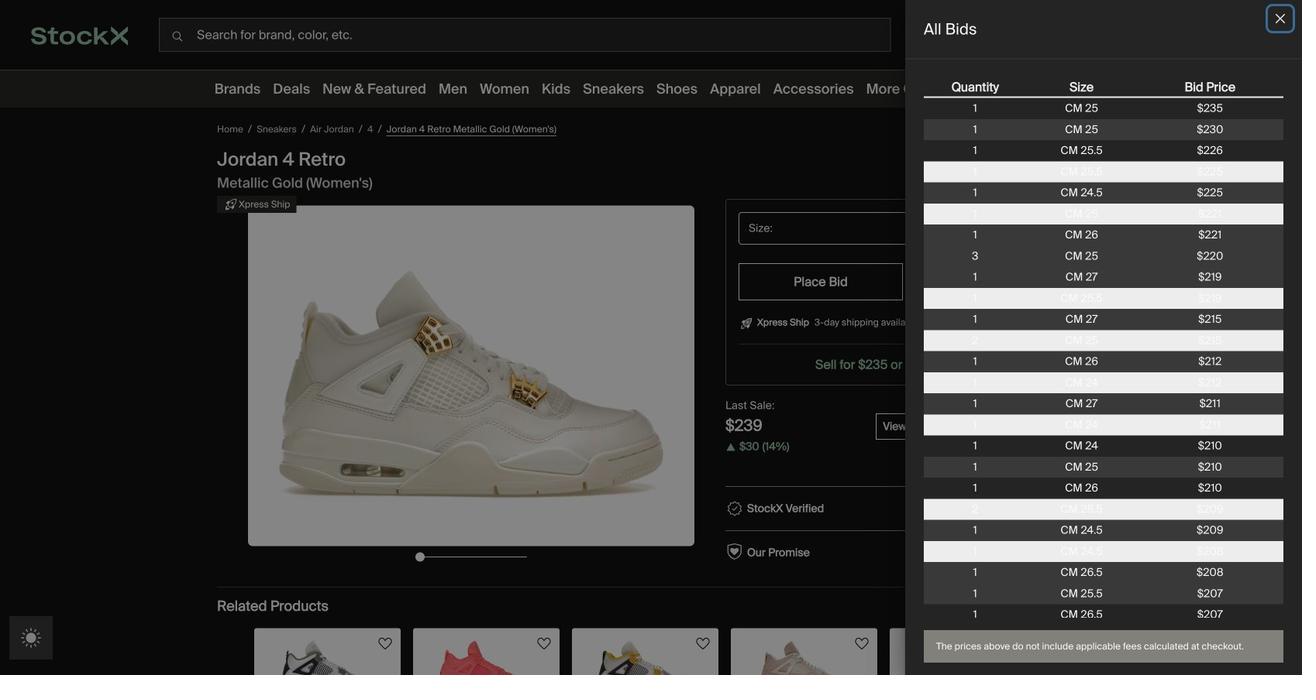 Task type: locate. For each thing, give the bounding box(es) containing it.
add to portfolio image
[[1008, 119, 1029, 140]]

25 row from the top
[[924, 584, 1284, 605]]

follow image for jordan 4 retro hot punch (women's) image
[[535, 635, 553, 654]]

10 row from the top
[[924, 267, 1284, 288]]

jordan 4 retro vivid sulfur (women's) image
[[591, 642, 699, 676]]

dialog
[[905, 0, 1302, 676]]

2 follow image from the left
[[694, 635, 712, 654]]

9 row from the top
[[924, 246, 1284, 267]]

4 follow image from the left
[[1011, 635, 1030, 654]]

17 row from the top
[[924, 415, 1284, 436]]

22 row from the top
[[924, 520, 1284, 542]]

follow image for jordan 4 retro fossil (women's) image
[[1011, 635, 1030, 654]]

table
[[924, 78, 1284, 676]]

Search... search field
[[159, 18, 891, 52]]

3 row from the top
[[924, 119, 1284, 140]]

row
[[924, 78, 1284, 98], [924, 98, 1284, 119], [924, 119, 1284, 140], [924, 140, 1284, 161], [924, 161, 1284, 183], [924, 183, 1284, 204], [924, 204, 1284, 225], [924, 225, 1284, 246], [924, 246, 1284, 267], [924, 267, 1284, 288], [924, 288, 1284, 309], [924, 309, 1284, 330], [924, 330, 1284, 351], [924, 351, 1284, 373], [924, 373, 1284, 394], [924, 394, 1284, 415], [924, 415, 1284, 436], [924, 436, 1284, 457], [924, 457, 1284, 478], [924, 478, 1284, 499], [924, 499, 1284, 520], [924, 520, 1284, 542], [924, 542, 1284, 563], [924, 563, 1284, 584], [924, 584, 1284, 605], [924, 605, 1284, 626]]

20 row from the top
[[924, 478, 1284, 499]]

26 row from the top
[[924, 605, 1284, 626]]

jordan 4 retro metallic gold (women's) 0 image
[[248, 206, 694, 547]]

6 row from the top
[[924, 183, 1284, 204]]

favorite image
[[1035, 119, 1057, 140]]

follow image
[[376, 635, 395, 654]]

4 row from the top
[[924, 140, 1284, 161]]

13 row from the top
[[924, 330, 1284, 351]]

follow image
[[535, 635, 553, 654], [694, 635, 712, 654], [853, 635, 871, 654], [1011, 635, 1030, 654]]

3 follow image from the left
[[853, 635, 871, 654]]

11 row from the top
[[924, 288, 1284, 309]]

8 row from the top
[[924, 225, 1284, 246]]

23 row from the top
[[924, 542, 1284, 563]]

1 follow image from the left
[[535, 635, 553, 654]]

15 row from the top
[[924, 373, 1284, 394]]

switch to light mode image
[[17, 625, 45, 652]]

5 row from the top
[[924, 161, 1284, 183]]

jordan 4 retro shimmer (women's) image
[[750, 642, 858, 676]]

row group
[[924, 98, 1284, 676]]

16 row from the top
[[924, 394, 1284, 415]]

21 row from the top
[[924, 499, 1284, 520]]

1 row from the top
[[924, 78, 1284, 98]]

close image
[[1276, 14, 1285, 23]]



Task type: describe. For each thing, give the bounding box(es) containing it.
share image
[[1063, 119, 1085, 140]]

jordan 4 retro seafoam (women's) image
[[273, 642, 382, 676]]

follow image for jordan 4 retro vivid sulfur (women's) image
[[694, 635, 712, 654]]

product category switcher element
[[0, 71, 1302, 108]]

jordan 4 retro fossil (women's) image
[[909, 642, 1017, 676]]

2 row from the top
[[924, 98, 1284, 119]]

7 row from the top
[[924, 204, 1284, 225]]

toggle promise value prop image
[[1062, 546, 1077, 561]]

18 row from the top
[[924, 436, 1284, 457]]

24 row from the top
[[924, 563, 1284, 584]]

stockx logo image
[[31, 26, 128, 45]]

19 row from the top
[[924, 457, 1284, 478]]

jordan 4 retro hot punch (women's) image
[[432, 642, 541, 676]]

follow image for jordan 4 retro shimmer (women's) image
[[853, 635, 871, 654]]

12 row from the top
[[924, 309, 1284, 330]]

toggle authenticity value prop image
[[1062, 501, 1077, 517]]

14 row from the top
[[924, 351, 1284, 373]]



Task type: vqa. For each thing, say whether or not it's contained in the screenshot.
'Ask' in the Goyard Jouvence Toiletry Bag MM Gray Lowest Ask $1,611
no



